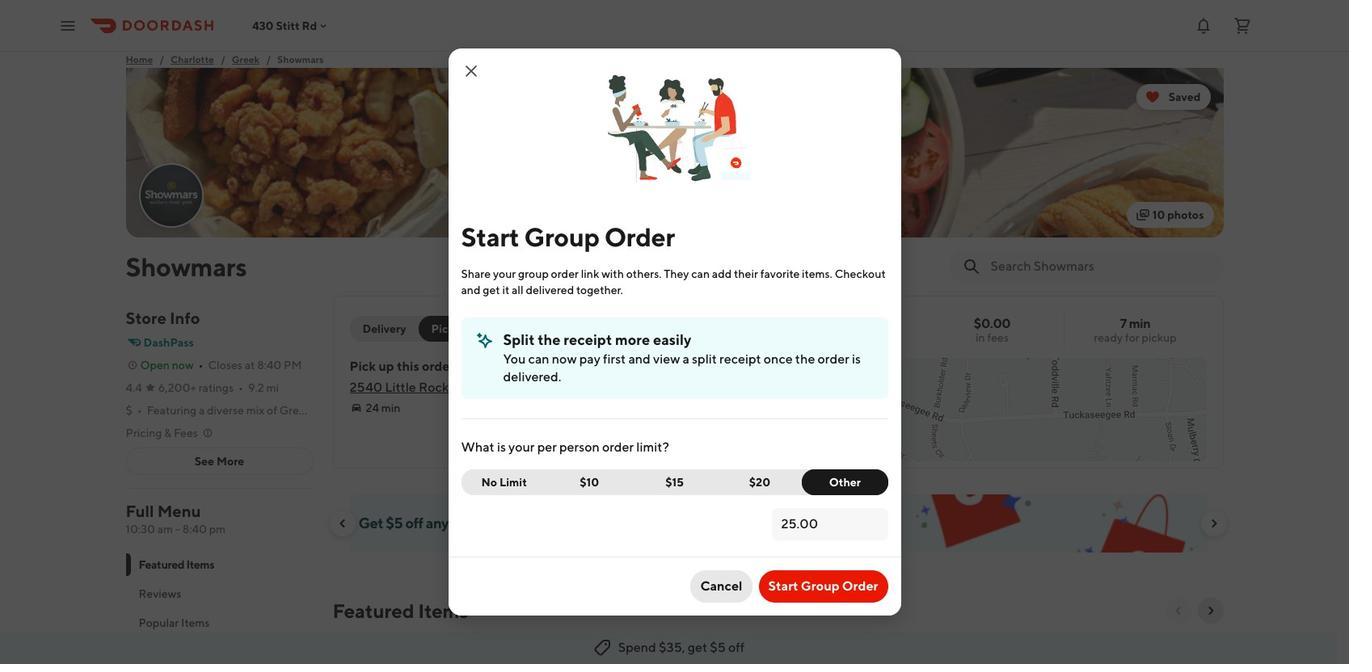 Task type: describe. For each thing, give the bounding box(es) containing it.
min for 7
[[1130, 316, 1151, 332]]

order inside pick up this order at: 2540 little rock road
[[422, 359, 455, 374]]

2 / from the left
[[221, 53, 225, 66]]

items inside heading
[[418, 600, 468, 623]]

powered by google image
[[500, 438, 548, 455]]

$ •
[[126, 404, 142, 417]]

delivered.
[[503, 370, 562, 385]]

the classic image
[[719, 634, 841, 665]]

$20
[[750, 476, 771, 489]]

1 horizontal spatial $5
[[710, 641, 726, 656]]

0 horizontal spatial start group order
[[461, 222, 675, 252]]

link
[[581, 268, 600, 281]]

share your group order link with others. they can add their favorite items. checkout and get it all delivered together.
[[461, 268, 886, 297]]

no limit
[[482, 476, 527, 489]]

home link
[[126, 52, 153, 68]]

2540 little rock road link
[[350, 380, 483, 396]]

others.
[[627, 268, 662, 281]]

in
[[976, 332, 986, 345]]

no
[[482, 476, 497, 489]]

$10 button
[[547, 470, 633, 496]]

2 horizontal spatial order
[[843, 579, 879, 594]]

7
[[1121, 316, 1127, 332]]

get inside share your group order link with others. they can add their favorite items. checkout and get it all delivered together.
[[483, 284, 500, 297]]

order left of
[[451, 515, 486, 532]]

group order button
[[494, 316, 581, 342]]

rd
[[302, 19, 317, 32]]

8:40 inside full menu 10:30 am - 8:40 pm
[[183, 523, 207, 536]]

charlotte link
[[171, 52, 214, 68]]

saved
[[1169, 91, 1201, 104]]

Delivery radio
[[350, 316, 429, 342]]

first
[[603, 352, 626, 367]]

24 min
[[366, 402, 401, 415]]

photos
[[1168, 209, 1205, 222]]

$15 button
[[632, 470, 718, 496]]

rock
[[419, 380, 449, 396]]

stitt
[[276, 19, 300, 32]]

min for 24
[[382, 402, 401, 415]]

0 vertical spatial off
[[406, 515, 424, 532]]

2540
[[350, 380, 383, 396]]

split the receipt more easily you can now pay first and view a split receipt once the order is delivered.
[[503, 332, 861, 385]]

featured inside heading
[[333, 600, 415, 623]]

6,200+
[[158, 382, 196, 395]]

order inside split the receipt more easily you can now pay first and view a split receipt once the order is delivered.
[[818, 352, 850, 367]]

1 vertical spatial •
[[239, 382, 243, 395]]

9.2
[[248, 382, 264, 395]]

start group order dialog
[[448, 49, 901, 616]]

home / charlotte / greek / showmars
[[126, 53, 324, 66]]

popular
[[139, 617, 179, 630]]

10 photos button
[[1127, 202, 1214, 228]]

from
[[583, 515, 614, 532]]

info
[[170, 309, 200, 328]]

Item Search search field
[[991, 258, 1211, 276]]

get
[[359, 515, 383, 532]]

featured items heading
[[333, 599, 468, 624]]

at
[[245, 359, 255, 372]]

start group order inside start group order button
[[769, 579, 879, 594]]

4.4
[[126, 382, 142, 395]]

&
[[164, 427, 172, 440]]

split
[[692, 352, 717, 367]]

$
[[126, 404, 132, 417]]

open menu image
[[58, 16, 78, 35]]

now inside split the receipt more easily you can now pay first and view a split receipt once the order is delivered.
[[552, 352, 577, 367]]

pay
[[580, 352, 601, 367]]

full
[[126, 502, 154, 521]]

popcorn shrimp image
[[847, 634, 969, 665]]

once
[[764, 352, 793, 367]]

reviews button
[[126, 580, 313, 609]]

fees
[[174, 427, 198, 440]]

little
[[385, 380, 416, 396]]

fees
[[988, 332, 1009, 345]]

can inside split the receipt more easily you can now pay first and view a split receipt once the order is delivered.
[[529, 352, 550, 367]]

ready
[[1095, 332, 1124, 345]]

1 vertical spatial off
[[729, 641, 745, 656]]

a
[[683, 352, 690, 367]]

items up reviews button
[[186, 559, 214, 572]]

view
[[654, 352, 680, 367]]

this inside pick up this order at: 2540 little rock road
[[397, 359, 420, 374]]

notification bell image
[[1195, 16, 1214, 35]]

greek
[[232, 53, 260, 66]]

1 / from the left
[[160, 53, 164, 66]]

group of people ordering together image
[[595, 49, 755, 208]]

what is your per person order limit?
[[461, 440, 670, 455]]

pickup
[[1142, 332, 1177, 345]]

add
[[712, 268, 732, 281]]

$35
[[504, 515, 529, 532]]

full menu 10:30 am - 8:40 pm
[[126, 502, 226, 536]]

get $5 off any order of $35 or more from this store.
[[359, 515, 678, 532]]

your inside share your group order link with others. they can add their favorite items. checkout and get it all delivered together.
[[493, 268, 516, 281]]

pricing & fees
[[126, 427, 198, 440]]

0 vertical spatial featured items
[[139, 559, 214, 572]]

• closes at 8:40 pm
[[199, 359, 302, 372]]

select promotional banner element
[[756, 553, 801, 582]]

favorite
[[761, 268, 800, 281]]

0 horizontal spatial $5
[[386, 515, 403, 532]]

cancel
[[701, 579, 743, 594]]

calabash shrimp* image
[[592, 634, 713, 665]]

1 vertical spatial get
[[688, 641, 708, 656]]

limit
[[500, 476, 527, 489]]

items inside button
[[181, 617, 210, 630]]

2 vertical spatial •
[[137, 404, 142, 417]]

$20 button
[[717, 470, 813, 496]]

$10
[[580, 476, 599, 489]]

close start group order image
[[461, 61, 481, 81]]

$0.00 in fees
[[974, 316, 1011, 345]]

they
[[664, 268, 689, 281]]

person
[[560, 440, 600, 455]]

easily
[[653, 332, 692, 349]]

3 / from the left
[[266, 53, 271, 66]]

more inside split the receipt more easily you can now pay first and view a split receipt once the order is delivered.
[[615, 332, 650, 349]]

charlotte
[[171, 53, 214, 66]]

see more
[[195, 455, 245, 468]]

0 horizontal spatial start
[[461, 222, 520, 252]]

order inside share your group order link with others. they can add their favorite items. checkout and get it all delivered together.
[[551, 268, 579, 281]]

open
[[140, 359, 170, 372]]

see
[[195, 455, 214, 468]]

group inside start group order button
[[801, 579, 840, 594]]

see more button
[[127, 449, 313, 475]]



Task type: locate. For each thing, give the bounding box(es) containing it.
order
[[551, 268, 579, 281], [818, 352, 850, 367], [422, 359, 455, 374], [602, 440, 634, 455], [451, 515, 486, 532]]

0 vertical spatial featured
[[139, 559, 184, 572]]

0 vertical spatial showmars
[[277, 53, 324, 66]]

10 photos
[[1153, 209, 1205, 222]]

1 horizontal spatial now
[[552, 352, 577, 367]]

1 vertical spatial start
[[769, 579, 799, 594]]

• up 6,200+ ratings •
[[199, 359, 203, 372]]

reviews
[[139, 588, 181, 601]]

0 vertical spatial is
[[852, 352, 861, 367]]

spend $35, get $5 off
[[619, 641, 745, 656]]

this
[[397, 359, 420, 374], [616, 515, 640, 532]]

1 vertical spatial order
[[540, 323, 572, 336]]

your left "per"
[[509, 440, 535, 455]]

checkout
[[835, 268, 886, 281]]

1 vertical spatial featured items
[[333, 600, 468, 623]]

group up you at the bottom
[[504, 323, 538, 336]]

start group order down max price text field
[[769, 579, 879, 594]]

is right what
[[497, 440, 506, 455]]

pm
[[209, 523, 226, 536]]

featured up reviews
[[139, 559, 184, 572]]

0 vertical spatial group
[[524, 222, 600, 252]]

any
[[426, 515, 449, 532]]

and down share
[[461, 284, 481, 297]]

store.
[[642, 515, 678, 532]]

1 vertical spatial is
[[497, 440, 506, 455]]

featured items
[[139, 559, 214, 572], [333, 600, 468, 623]]

is
[[852, 352, 861, 367], [497, 440, 506, 455]]

dashpass
[[144, 336, 194, 349]]

next button of carousel image
[[1205, 605, 1218, 618]]

0 horizontal spatial featured
[[139, 559, 184, 572]]

order right once in the bottom right of the page
[[818, 352, 850, 367]]

world famous fish sandwich image
[[464, 634, 585, 665]]

is inside split the receipt more easily you can now pay first and view a split receipt once the order is delivered.
[[852, 352, 861, 367]]

/
[[160, 53, 164, 66], [221, 53, 225, 66], [266, 53, 271, 66]]

home
[[126, 53, 153, 66]]

group
[[518, 268, 549, 281]]

delivered
[[526, 284, 574, 297]]

receipt right split on the bottom
[[720, 352, 762, 367]]

1 horizontal spatial more
[[615, 332, 650, 349]]

6,200+ ratings •
[[158, 382, 243, 395]]

1 vertical spatial featured
[[333, 600, 415, 623]]

0 horizontal spatial can
[[529, 352, 550, 367]]

Max price text field
[[782, 516, 879, 534]]

0 horizontal spatial 8:40
[[183, 523, 207, 536]]

1 horizontal spatial •
[[199, 359, 203, 372]]

2 horizontal spatial •
[[239, 382, 243, 395]]

am
[[158, 523, 173, 536]]

order up others. at the left top of page
[[605, 222, 675, 252]]

items.
[[802, 268, 833, 281]]

now up 6,200+
[[172, 359, 194, 372]]

order up delivered
[[551, 268, 579, 281]]

can left add on the top of page
[[692, 268, 710, 281]]

1 horizontal spatial receipt
[[720, 352, 762, 367]]

0 vertical spatial •
[[199, 359, 203, 372]]

order down max price text field
[[843, 579, 879, 594]]

items right popular
[[181, 617, 210, 630]]

10:30
[[126, 523, 155, 536]]

1 vertical spatial more
[[547, 515, 581, 532]]

share
[[461, 268, 491, 281]]

all
[[512, 284, 524, 297]]

pricing & fees button
[[126, 425, 214, 442]]

min right 24
[[382, 402, 401, 415]]

/ right greek
[[266, 53, 271, 66]]

0 horizontal spatial min
[[382, 402, 401, 415]]

0 horizontal spatial and
[[461, 284, 481, 297]]

1 horizontal spatial off
[[729, 641, 745, 656]]

0 vertical spatial 8:40
[[257, 359, 282, 372]]

0 horizontal spatial featured items
[[139, 559, 214, 572]]

showmars up the info
[[126, 252, 247, 282]]

start inside button
[[769, 579, 799, 594]]

more
[[217, 455, 245, 468]]

•
[[199, 359, 203, 372], [239, 382, 243, 395], [137, 404, 142, 417]]

0 vertical spatial $5
[[386, 515, 403, 532]]

the right once in the bottom right of the page
[[796, 352, 816, 367]]

1 horizontal spatial the
[[796, 352, 816, 367]]

order up rock
[[422, 359, 455, 374]]

/ right the home
[[160, 53, 164, 66]]

1 vertical spatial group
[[504, 323, 538, 336]]

mi
[[266, 382, 279, 395]]

1 vertical spatial can
[[529, 352, 550, 367]]

$5 right $35,
[[710, 641, 726, 656]]

showmars down rd
[[277, 53, 324, 66]]

more up first
[[615, 332, 650, 349]]

can
[[692, 268, 710, 281], [529, 352, 550, 367]]

featured items up reviews
[[139, 559, 214, 572]]

group order
[[504, 323, 572, 336]]

pm
[[284, 359, 302, 372]]

order methods option group
[[350, 316, 481, 342]]

0 horizontal spatial showmars
[[126, 252, 247, 282]]

0 vertical spatial get
[[483, 284, 500, 297]]

with
[[602, 268, 624, 281]]

can inside share your group order link with others. they can add their favorite items. checkout and get it all delivered together.
[[692, 268, 710, 281]]

get right $35,
[[688, 641, 708, 656]]

start right the cancel
[[769, 579, 799, 594]]

Other button
[[802, 470, 889, 496]]

and inside split the receipt more easily you can now pay first and view a split receipt once the order is delivered.
[[629, 352, 651, 367]]

$15
[[666, 476, 684, 489]]

and inside share your group order link with others. they can add their favorite items. checkout and get it all delivered together.
[[461, 284, 481, 297]]

1 horizontal spatial can
[[692, 268, 710, 281]]

min inside 7 min ready for pickup
[[1130, 316, 1151, 332]]

menu
[[157, 502, 201, 521]]

is right once in the bottom right of the page
[[852, 352, 861, 367]]

and right first
[[629, 352, 651, 367]]

0 vertical spatial this
[[397, 359, 420, 374]]

0 vertical spatial more
[[615, 332, 650, 349]]

showmars image
[[126, 68, 1224, 238], [140, 165, 202, 226]]

430 stitt rd button
[[252, 19, 330, 32]]

start group order up the link
[[461, 222, 675, 252]]

-
[[175, 523, 180, 536]]

0 horizontal spatial off
[[406, 515, 424, 532]]

group
[[524, 222, 600, 252], [504, 323, 538, 336], [801, 579, 840, 594]]

group inside group order button
[[504, 323, 538, 336]]

0 vertical spatial start group order
[[461, 222, 675, 252]]

No Limit button
[[461, 470, 547, 496]]

previous button of carousel image
[[1172, 605, 1185, 618]]

popular items button
[[126, 609, 313, 638]]

0 vertical spatial can
[[692, 268, 710, 281]]

items
[[186, 559, 214, 572], [418, 600, 468, 623], [181, 617, 210, 630]]

what is your per person order limit? option group
[[461, 470, 889, 496]]

their
[[734, 268, 759, 281]]

1 vertical spatial min
[[382, 402, 401, 415]]

order right split
[[540, 323, 572, 336]]

1 horizontal spatial get
[[688, 641, 708, 656]]

0 vertical spatial your
[[493, 268, 516, 281]]

1 horizontal spatial order
[[605, 222, 675, 252]]

0 vertical spatial the
[[538, 332, 561, 349]]

pick up this order at: 2540 little rock road
[[350, 359, 483, 396]]

map region
[[468, 185, 1296, 599]]

0 horizontal spatial •
[[137, 404, 142, 417]]

1 horizontal spatial featured items
[[333, 600, 468, 623]]

1 horizontal spatial min
[[1130, 316, 1151, 332]]

open now
[[140, 359, 194, 372]]

430 stitt rd
[[252, 19, 317, 32]]

1 horizontal spatial this
[[616, 515, 640, 532]]

0 horizontal spatial now
[[172, 359, 194, 372]]

0 horizontal spatial more
[[547, 515, 581, 532]]

0 vertical spatial order
[[605, 222, 675, 252]]

start group order button
[[759, 571, 888, 603]]

0 horizontal spatial this
[[397, 359, 420, 374]]

430
[[252, 19, 274, 32]]

1 horizontal spatial is
[[852, 352, 861, 367]]

group up the link
[[524, 222, 600, 252]]

your up it
[[493, 268, 516, 281]]

this right up
[[397, 359, 420, 374]]

0 horizontal spatial the
[[538, 332, 561, 349]]

8:40
[[257, 359, 282, 372], [183, 523, 207, 536]]

1 horizontal spatial /
[[221, 53, 225, 66]]

1 vertical spatial 8:40
[[183, 523, 207, 536]]

saved button
[[1137, 84, 1211, 110]]

flounder & shrimp image
[[336, 634, 457, 665]]

/ left greek
[[221, 53, 225, 66]]

now
[[552, 352, 577, 367], [172, 359, 194, 372]]

0 horizontal spatial order
[[540, 323, 572, 336]]

other
[[830, 476, 861, 489]]

next button of carousel image
[[1208, 518, 1221, 531]]

split
[[503, 332, 535, 349]]

pick
[[350, 359, 376, 374]]

can up delivered.
[[529, 352, 550, 367]]

min right 7
[[1130, 316, 1151, 332]]

0 horizontal spatial receipt
[[564, 332, 612, 349]]

start up share
[[461, 222, 520, 252]]

8:40 right at
[[257, 359, 282, 372]]

Pickup radio
[[419, 316, 481, 342]]

group right select promotional banner element
[[801, 579, 840, 594]]

10
[[1153, 209, 1166, 222]]

the right split
[[538, 332, 561, 349]]

1 horizontal spatial featured
[[333, 600, 415, 623]]

receipt up "pay"
[[564, 332, 612, 349]]

order left limit?
[[602, 440, 634, 455]]

0 vertical spatial and
[[461, 284, 481, 297]]

7 min ready for pickup
[[1095, 316, 1177, 345]]

limit?
[[637, 440, 670, 455]]

0 horizontal spatial is
[[497, 440, 506, 455]]

8:40 right -
[[183, 523, 207, 536]]

1 horizontal spatial start group order
[[769, 579, 879, 594]]

• left 9.2
[[239, 382, 243, 395]]

1 vertical spatial start group order
[[769, 579, 879, 594]]

more
[[615, 332, 650, 349], [547, 515, 581, 532]]

1 vertical spatial $5
[[710, 641, 726, 656]]

1 vertical spatial your
[[509, 440, 535, 455]]

together.
[[577, 284, 623, 297]]

previous button of carousel image
[[336, 518, 349, 531]]

pickup
[[432, 323, 468, 336]]

2 vertical spatial group
[[801, 579, 840, 594]]

0 horizontal spatial /
[[160, 53, 164, 66]]

and
[[461, 284, 481, 297], [629, 352, 651, 367]]

more right or
[[547, 515, 581, 532]]

off left any
[[406, 515, 424, 532]]

this right the 'from'
[[616, 515, 640, 532]]

1 vertical spatial and
[[629, 352, 651, 367]]

0 vertical spatial min
[[1130, 316, 1151, 332]]

get left it
[[483, 284, 500, 297]]

per
[[538, 440, 557, 455]]

split the receipt more easily status
[[461, 318, 888, 400]]

0 vertical spatial receipt
[[564, 332, 612, 349]]

receipt
[[564, 332, 612, 349], [720, 352, 762, 367]]

closes
[[208, 359, 243, 372]]

now left "pay"
[[552, 352, 577, 367]]

0 vertical spatial start
[[461, 222, 520, 252]]

• right $
[[137, 404, 142, 417]]

popular items
[[139, 617, 210, 630]]

$5 right get
[[386, 515, 403, 532]]

1 vertical spatial receipt
[[720, 352, 762, 367]]

featured up flounder & shrimp image
[[333, 600, 415, 623]]

24
[[366, 402, 379, 415]]

items up flounder & shrimp image
[[418, 600, 468, 623]]

cancel button
[[691, 571, 753, 603]]

1 vertical spatial showmars
[[126, 252, 247, 282]]

off down cancel button
[[729, 641, 745, 656]]

2 vertical spatial order
[[843, 579, 879, 594]]

up
[[379, 359, 394, 374]]

1 horizontal spatial showmars
[[277, 53, 324, 66]]

1 vertical spatial this
[[616, 515, 640, 532]]

2 horizontal spatial /
[[266, 53, 271, 66]]

1 horizontal spatial start
[[769, 579, 799, 594]]

1 horizontal spatial 8:40
[[257, 359, 282, 372]]

or
[[532, 515, 545, 532]]

0 items, open order cart image
[[1233, 16, 1253, 35]]

greek link
[[232, 52, 260, 68]]

0 horizontal spatial get
[[483, 284, 500, 297]]

featured items up flounder & shrimp image
[[333, 600, 468, 623]]

1 horizontal spatial and
[[629, 352, 651, 367]]

1 vertical spatial the
[[796, 352, 816, 367]]

delivery
[[363, 323, 406, 336]]



Task type: vqa. For each thing, say whether or not it's contained in the screenshot.
Cinnamon Caramel Cream Cold Brew image
no



